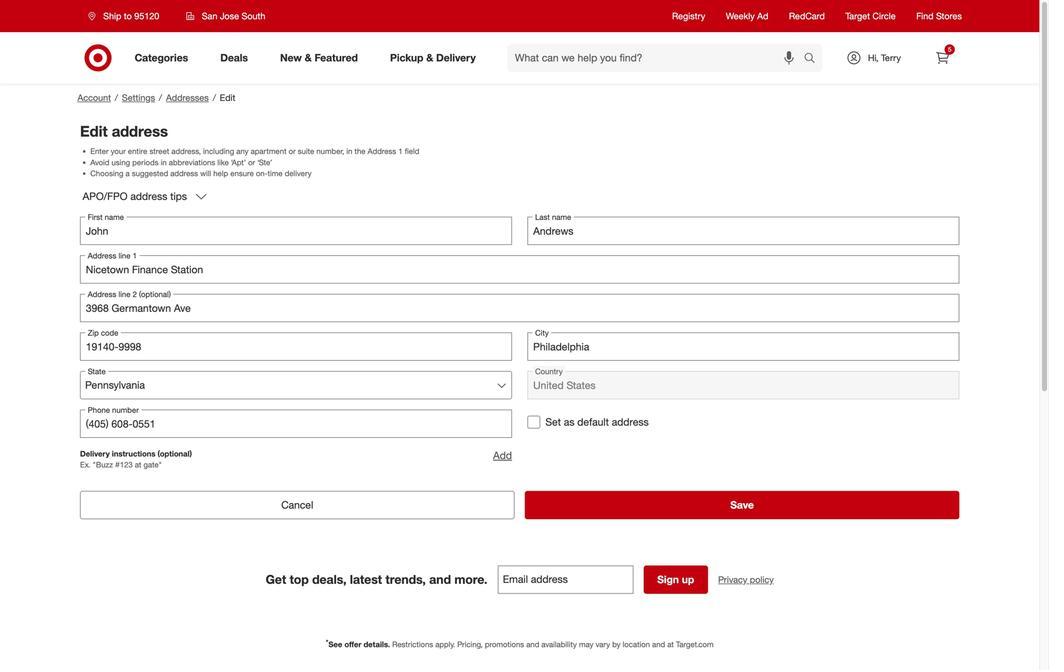 Task type: vqa. For each thing, say whether or not it's contained in the screenshot.
FROM
no



Task type: locate. For each thing, give the bounding box(es) containing it.
edit inside edit address enter your entire street address, including any apartment or suite number, in the address 1 field avoid using periods in abbreviations like 'apt' or 'ste' choosing a suggested address will help ensure on-time delivery
[[80, 122, 108, 140]]

find
[[917, 10, 934, 22]]

account link
[[78, 92, 111, 103]]

get
[[266, 572, 286, 587]]

'apt'
[[231, 158, 246, 167]]

and right location
[[653, 640, 666, 649]]

at down instructions
[[135, 460, 141, 470]]

1 horizontal spatial and
[[527, 640, 540, 649]]

edit right addresses link
[[220, 92, 236, 103]]

0 horizontal spatial delivery
[[80, 449, 110, 459]]

ad
[[758, 10, 769, 22]]

privacy policy link
[[719, 573, 774, 586]]

What can we help you find? suggestions appear below search field
[[508, 44, 808, 72]]

2 & from the left
[[427, 52, 434, 64]]

0 horizontal spatial edit
[[80, 122, 108, 140]]

sign up
[[658, 573, 695, 586]]

deals
[[220, 52, 248, 64]]

get top deals, latest trends, and more.
[[266, 572, 488, 587]]

or left 'ste'
[[248, 158, 255, 167]]

san jose south
[[202, 10, 266, 22]]

0 vertical spatial at
[[135, 460, 141, 470]]

and
[[430, 572, 451, 587], [527, 640, 540, 649], [653, 640, 666, 649]]

field
[[405, 147, 420, 156]]

edit up enter on the top of the page
[[80, 122, 108, 140]]

0 vertical spatial in
[[347, 147, 353, 156]]

0 horizontal spatial at
[[135, 460, 141, 470]]

ex.
[[80, 460, 91, 470]]

delivery up '"buzz'
[[80, 449, 110, 459]]

target.com
[[677, 640, 714, 649]]

0 horizontal spatial or
[[248, 158, 255, 167]]

redcard link
[[790, 10, 826, 23]]

add button
[[494, 448, 512, 463]]

settings link
[[122, 92, 155, 103]]

1 vertical spatial delivery
[[80, 449, 110, 459]]

new & featured link
[[269, 44, 374, 72]]

set
[[546, 416, 561, 428]]

registry
[[673, 10, 706, 22]]

up
[[682, 573, 695, 586]]

pickup & delivery
[[390, 52, 476, 64]]

0 horizontal spatial in
[[161, 158, 167, 167]]

1 horizontal spatial &
[[427, 52, 434, 64]]

& right pickup
[[427, 52, 434, 64]]

hi, terry
[[869, 52, 902, 63]]

0 vertical spatial edit
[[220, 92, 236, 103]]

1 vertical spatial in
[[161, 158, 167, 167]]

(optional)
[[158, 449, 192, 459]]

edit for edit
[[220, 92, 236, 103]]

more.
[[455, 572, 488, 587]]

apartment
[[251, 147, 287, 156]]

time
[[268, 169, 283, 178]]

1 vertical spatial or
[[248, 158, 255, 167]]

restrictions
[[393, 640, 434, 649]]

None text field
[[80, 217, 512, 245], [80, 294, 960, 322], [528, 371, 960, 400], [498, 566, 634, 594], [80, 217, 512, 245], [80, 294, 960, 322], [528, 371, 960, 400], [498, 566, 634, 594]]

None telephone field
[[80, 333, 512, 361]]

or
[[289, 147, 296, 156], [248, 158, 255, 167]]

and left more.
[[430, 572, 451, 587]]

sign
[[658, 573, 680, 586]]

instructions
[[112, 449, 156, 459]]

0 horizontal spatial and
[[430, 572, 451, 587]]

0 horizontal spatial &
[[305, 52, 312, 64]]

delivery right pickup
[[437, 52, 476, 64]]

settings
[[122, 92, 155, 103]]

1 horizontal spatial or
[[289, 147, 296, 156]]

*
[[326, 638, 329, 646]]

&
[[305, 52, 312, 64], [427, 52, 434, 64]]

and left availability at the bottom of page
[[527, 640, 540, 649]]

find stores
[[917, 10, 963, 22]]

target
[[846, 10, 871, 22]]

None telephone field
[[80, 410, 512, 438]]

search
[[799, 53, 830, 65]]

hi,
[[869, 52, 879, 63]]

apo/fpo address tips
[[83, 190, 187, 203]]

delivery
[[437, 52, 476, 64], [80, 449, 110, 459]]

choosing
[[90, 169, 123, 178]]

edit address enter your entire street address, including any apartment or suite number, in the address 1 field avoid using periods in abbreviations like 'apt' or 'ste' choosing a suggested address will help ensure on-time delivery
[[80, 122, 420, 178]]

in down 'street'
[[161, 158, 167, 167]]

at
[[135, 460, 141, 470], [668, 640, 674, 649]]

& right 'new'
[[305, 52, 312, 64]]

help
[[214, 169, 228, 178]]

number,
[[317, 147, 345, 156]]

address
[[112, 122, 168, 140], [170, 169, 198, 178], [130, 190, 168, 203], [612, 416, 649, 428]]

edit for edit address enter your entire street address, including any apartment or suite number, in the address 1 field avoid using periods in abbreviations like 'apt' or 'ste' choosing a suggested address will help ensure on-time delivery
[[80, 122, 108, 140]]

new & featured
[[280, 52, 358, 64]]

1 vertical spatial at
[[668, 640, 674, 649]]

terry
[[882, 52, 902, 63]]

1 horizontal spatial at
[[668, 640, 674, 649]]

delivery instructions (optional) ex. "buzz #123 at gate"
[[80, 449, 192, 470]]

& for new
[[305, 52, 312, 64]]

1 horizontal spatial edit
[[220, 92, 236, 103]]

weekly ad
[[726, 10, 769, 22]]

in left the
[[347, 147, 353, 156]]

0 vertical spatial delivery
[[437, 52, 476, 64]]

None text field
[[528, 217, 960, 245], [80, 255, 960, 284], [528, 333, 960, 361], [528, 217, 960, 245], [80, 255, 960, 284], [528, 333, 960, 361]]

2 horizontal spatial and
[[653, 640, 666, 649]]

promotions
[[485, 640, 525, 649]]

at inside delivery instructions (optional) ex. "buzz #123 at gate"
[[135, 460, 141, 470]]

like
[[218, 158, 229, 167]]

or left the suite
[[289, 147, 296, 156]]

categories link
[[124, 44, 204, 72]]

1 & from the left
[[305, 52, 312, 64]]

1 vertical spatial edit
[[80, 122, 108, 140]]

delivery
[[285, 169, 312, 178]]

suite
[[298, 147, 315, 156]]

at left target.com
[[668, 640, 674, 649]]

find stores link
[[917, 10, 963, 23]]

in
[[347, 147, 353, 156], [161, 158, 167, 167]]



Task type: describe. For each thing, give the bounding box(es) containing it.
location
[[623, 640, 651, 649]]

offer
[[345, 640, 362, 649]]

1 horizontal spatial delivery
[[437, 52, 476, 64]]

categories
[[135, 52, 188, 64]]

ship to 95120
[[103, 10, 159, 22]]

stores
[[937, 10, 963, 22]]

entire
[[128, 147, 147, 156]]

policy
[[750, 574, 774, 585]]

may
[[579, 640, 594, 649]]

address down abbreviations
[[170, 169, 198, 178]]

avoid
[[90, 158, 109, 167]]

apo/fpo
[[83, 190, 128, 203]]

#123
[[115, 460, 133, 470]]

your
[[111, 147, 126, 156]]

trends,
[[386, 572, 426, 587]]

privacy
[[719, 574, 748, 585]]

apply.
[[436, 640, 456, 649]]

circle
[[873, 10, 896, 22]]

1 horizontal spatial in
[[347, 147, 353, 156]]

address down suggested
[[130, 190, 168, 203]]

periods
[[132, 158, 159, 167]]

street
[[150, 147, 169, 156]]

address up "entire"
[[112, 122, 168, 140]]

account
[[78, 92, 111, 103]]

abbreviations
[[169, 158, 215, 167]]

by
[[613, 640, 621, 649]]

Set as default address checkbox
[[528, 416, 541, 429]]

address
[[368, 147, 397, 156]]

ship
[[103, 10, 121, 22]]

latest
[[350, 572, 382, 587]]

target circle link
[[846, 10, 896, 23]]

san jose south button
[[178, 5, 274, 28]]

as
[[564, 416, 575, 428]]

tips
[[170, 190, 187, 203]]

save
[[731, 499, 755, 511]]

'ste'
[[257, 158, 272, 167]]

privacy policy
[[719, 574, 774, 585]]

address right default
[[612, 416, 649, 428]]

sign up button
[[644, 566, 708, 594]]

5 link
[[929, 44, 958, 72]]

search button
[[799, 44, 830, 75]]

new
[[280, 52, 302, 64]]

address,
[[172, 147, 201, 156]]

save button
[[525, 491, 960, 519]]

the
[[355, 147, 366, 156]]

1
[[399, 147, 403, 156]]

deals link
[[210, 44, 264, 72]]

pickup & delivery link
[[379, 44, 492, 72]]

add
[[494, 449, 512, 462]]

* see offer details. restrictions apply. pricing, promotions and availability may vary by location and at target.com
[[326, 638, 714, 649]]

to
[[124, 10, 132, 22]]

top
[[290, 572, 309, 587]]

weekly
[[726, 10, 755, 22]]

ship to 95120 button
[[80, 5, 173, 28]]

gate"
[[144, 460, 162, 470]]

featured
[[315, 52, 358, 64]]

vary
[[596, 640, 611, 649]]

any
[[237, 147, 249, 156]]

registry link
[[673, 10, 706, 23]]

cancel
[[282, 499, 314, 511]]

pricing,
[[458, 640, 483, 649]]

at inside * see offer details. restrictions apply. pricing, promotions and availability may vary by location and at target.com
[[668, 640, 674, 649]]

target circle
[[846, 10, 896, 22]]

5
[[949, 45, 952, 53]]

enter
[[90, 147, 109, 156]]

deals,
[[312, 572, 347, 587]]

"buzz
[[93, 460, 113, 470]]

san
[[202, 10, 218, 22]]

apo/fpo address tips link
[[75, 189, 208, 204]]

set as default address
[[546, 416, 649, 428]]

availability
[[542, 640, 577, 649]]

addresses
[[166, 92, 209, 103]]

cancel button
[[80, 491, 515, 519]]

default
[[578, 416, 609, 428]]

& for pickup
[[427, 52, 434, 64]]

suggested
[[132, 169, 168, 178]]

using
[[112, 158, 130, 167]]

delivery inside delivery instructions (optional) ex. "buzz #123 at gate"
[[80, 449, 110, 459]]

0 vertical spatial or
[[289, 147, 296, 156]]

see
[[329, 640, 343, 649]]

95120
[[134, 10, 159, 22]]

including
[[203, 147, 234, 156]]



